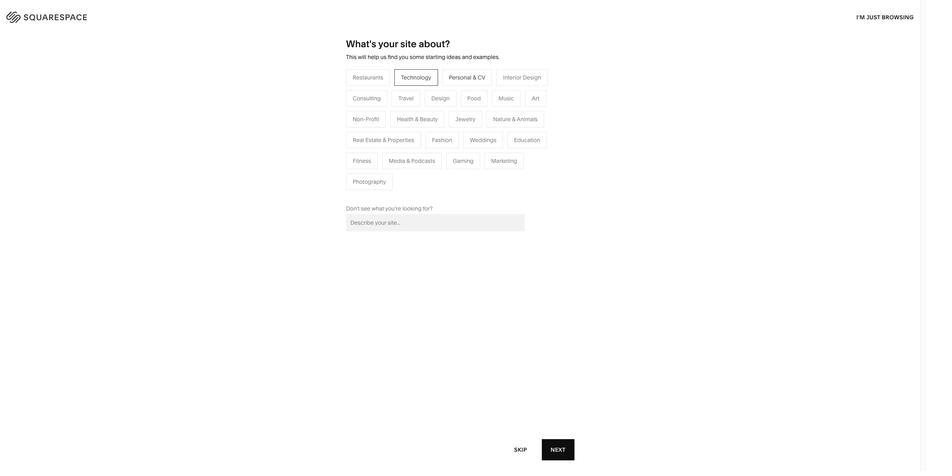 Task type: describe. For each thing, give the bounding box(es) containing it.
1 vertical spatial properties
[[409, 168, 436, 175]]

and
[[462, 54, 472, 61]]

dario element
[[356, 269, 565, 471]]

& up events
[[383, 136, 387, 144]]

Health & Beauty radio
[[390, 111, 445, 127]]

Personal & CV radio
[[443, 69, 492, 86]]

about?
[[419, 38, 450, 50]]

i'm
[[857, 14, 866, 21]]

dario image
[[356, 269, 565, 471]]

1 vertical spatial restaurants
[[374, 121, 405, 128]]

squarespace logo link
[[16, 9, 195, 22]]

jewelry
[[456, 116, 476, 123]]

i'm just browsing link
[[857, 6, 914, 28]]

Media & Podcasts radio
[[382, 153, 442, 169]]

1 vertical spatial non-
[[328, 145, 341, 152]]

Design radio
[[425, 90, 457, 107]]

log             in
[[891, 12, 911, 19]]

0 horizontal spatial nature
[[457, 121, 475, 128]]

photography
[[353, 178, 386, 185]]

media & podcasts inside 'radio'
[[389, 157, 435, 164]]

music
[[499, 95, 514, 102]]

help
[[368, 54, 379, 61]]

Education radio
[[508, 132, 547, 148]]

profit
[[366, 116, 379, 123]]

nature & animals down home & decor link
[[457, 121, 502, 128]]

fitness inside radio
[[353, 157, 371, 164]]

media inside 'radio'
[[389, 157, 405, 164]]

community & non-profits link
[[291, 145, 365, 152]]

& right home
[[475, 109, 478, 116]]

education
[[514, 136, 541, 144]]

home
[[457, 109, 473, 116]]

home & decor
[[457, 109, 495, 116]]

& inside option
[[512, 116, 516, 123]]

skip
[[515, 446, 528, 453]]

gaming
[[453, 157, 474, 164]]

podcasts inside media & podcasts 'radio'
[[412, 157, 435, 164]]

starting
[[426, 54, 446, 61]]

Jewelry radio
[[449, 111, 482, 127]]

Marketing radio
[[485, 153, 524, 169]]

0 vertical spatial podcasts
[[397, 133, 421, 140]]

nature & animals inside option
[[493, 116, 538, 123]]

1 horizontal spatial real
[[374, 168, 386, 175]]

cv
[[478, 74, 486, 81]]

design inside design option
[[432, 95, 450, 102]]

Art radio
[[525, 90, 546, 107]]

looking
[[403, 205, 422, 212]]

beauty
[[420, 116, 438, 123]]

nature inside option
[[493, 116, 511, 123]]

just
[[867, 14, 881, 21]]

1 horizontal spatial estate
[[387, 168, 403, 175]]

ideas
[[447, 54, 461, 61]]

personal & cv
[[449, 74, 486, 81]]

you're
[[386, 205, 401, 212]]

marketing
[[492, 157, 518, 164]]

professional
[[291, 121, 323, 128]]

restaurants link
[[374, 121, 413, 128]]

media & podcasts link
[[374, 133, 428, 140]]

Gaming radio
[[446, 153, 481, 169]]

us
[[381, 54, 387, 61]]

for?
[[423, 205, 433, 212]]

0 vertical spatial media
[[374, 133, 391, 140]]

weddings inside radio
[[470, 136, 497, 144]]

health & beauty
[[397, 116, 438, 123]]

squarespace logo image
[[16, 9, 103, 22]]

fitness link
[[457, 133, 484, 140]]

events link
[[374, 145, 399, 152]]

& right health
[[415, 116, 419, 123]]

in
[[905, 12, 911, 19]]

0 horizontal spatial animals
[[481, 121, 502, 128]]

community
[[291, 145, 321, 152]]

some
[[410, 54, 425, 61]]

Real Estate & Properties radio
[[346, 132, 421, 148]]



Task type: vqa. For each thing, say whether or not it's contained in the screenshot.
restaurants option
yes



Task type: locate. For each thing, give the bounding box(es) containing it.
& down home & decor
[[476, 121, 480, 128]]

your
[[379, 38, 398, 50]]

1 vertical spatial travel
[[374, 109, 389, 116]]

0 horizontal spatial weddings
[[374, 157, 401, 164]]

restaurants
[[353, 74, 384, 81], [374, 121, 405, 128]]

estate down weddings link at the top left of the page
[[387, 168, 403, 175]]

design up beauty
[[432, 95, 450, 102]]

properties
[[388, 136, 415, 144], [409, 168, 436, 175]]

design right interior
[[523, 74, 541, 81]]

1 horizontal spatial nature
[[493, 116, 511, 123]]

design
[[523, 74, 541, 81], [432, 95, 450, 102]]

animals
[[517, 116, 538, 123], [481, 121, 502, 128]]

fitness down jewelry radio
[[457, 133, 476, 140]]

nature & animals link
[[457, 121, 510, 128]]

food
[[468, 95, 481, 102]]

personal
[[449, 74, 472, 81]]

real estate & properties inside radio
[[353, 136, 415, 144]]

0 vertical spatial properties
[[388, 136, 415, 144]]

Interior Design radio
[[497, 69, 548, 86]]

see
[[361, 205, 371, 212]]

Fitness radio
[[346, 153, 378, 169]]

0 horizontal spatial non-
[[328, 145, 341, 152]]

i'm just browsing
[[857, 14, 914, 21]]

1 vertical spatial real
[[374, 168, 386, 175]]

media up events
[[374, 133, 391, 140]]

don't see what you're looking for?
[[346, 205, 433, 212]]

Music radio
[[492, 90, 521, 107]]

don't
[[346, 205, 360, 212]]

Don't see what you're looking for? field
[[346, 214, 525, 231]]

media & podcasts up real estate & properties link
[[389, 157, 435, 164]]

0 vertical spatial real
[[353, 136, 364, 144]]

weddings
[[470, 136, 497, 144], [374, 157, 401, 164]]

travel
[[399, 95, 414, 102], [374, 109, 389, 116]]

1 horizontal spatial fitness
[[457, 133, 476, 140]]

real up photography
[[374, 168, 386, 175]]

media
[[374, 133, 391, 140], [389, 157, 405, 164]]

non- down consulting radio
[[353, 116, 366, 123]]

real estate & properties down weddings link at the top left of the page
[[374, 168, 436, 175]]

log             in link
[[891, 12, 911, 19]]

Non-Profit radio
[[346, 111, 386, 127]]

properties up events link
[[388, 136, 415, 144]]

community & non-profits
[[291, 145, 357, 152]]

1 horizontal spatial animals
[[517, 116, 538, 123]]

podcasts
[[397, 133, 421, 140], [412, 157, 435, 164]]

media & podcasts
[[374, 133, 421, 140], [389, 157, 435, 164]]

1 vertical spatial real estate & properties
[[374, 168, 436, 175]]

& inside 'option'
[[473, 74, 477, 81]]

restaurants inside option
[[353, 74, 384, 81]]

Weddings radio
[[464, 132, 503, 148]]

estate up events
[[366, 136, 382, 144]]

estate inside real estate & properties radio
[[366, 136, 382, 144]]

1 vertical spatial weddings
[[374, 157, 401, 164]]

services
[[324, 121, 346, 128]]

fitness down profits
[[353, 157, 371, 164]]

Technology radio
[[395, 69, 438, 86]]

professional services
[[291, 121, 346, 128]]

1 vertical spatial estate
[[387, 168, 403, 175]]

profits
[[341, 145, 357, 152]]

properties up for?
[[409, 168, 436, 175]]

1 vertical spatial media & podcasts
[[389, 157, 435, 164]]

nature
[[493, 116, 511, 123], [457, 121, 475, 128]]

weddings down events link
[[374, 157, 401, 164]]

& left cv
[[473, 74, 477, 81]]

travel up 'restaurants' link at the left top of the page
[[374, 109, 389, 116]]

0 vertical spatial fitness
[[457, 133, 476, 140]]

decor
[[479, 109, 495, 116]]

log
[[891, 12, 903, 19]]

travel up health
[[399, 95, 414, 102]]

animals down the decor
[[481, 121, 502, 128]]

non- down services
[[328, 145, 341, 152]]

0 vertical spatial real estate & properties
[[353, 136, 415, 144]]

media up real estate & properties link
[[389, 157, 405, 164]]

travel link
[[374, 109, 397, 116]]

properties inside radio
[[388, 136, 415, 144]]

skip button
[[506, 439, 536, 461]]

design inside the interior design option
[[523, 74, 541, 81]]

real
[[353, 136, 364, 144], [374, 168, 386, 175]]

0 vertical spatial restaurants
[[353, 74, 384, 81]]

what
[[372, 205, 384, 212]]

non- inside option
[[353, 116, 366, 123]]

1 horizontal spatial non-
[[353, 116, 366, 123]]

Travel radio
[[392, 90, 421, 107]]

art
[[532, 95, 540, 102]]

podcasts up real estate & properties link
[[412, 157, 435, 164]]

professional services link
[[291, 121, 354, 128]]

real inside radio
[[353, 136, 364, 144]]

0 vertical spatial media & podcasts
[[374, 133, 421, 140]]

next button
[[542, 439, 575, 460]]

1 horizontal spatial travel
[[399, 95, 414, 102]]

& down 'restaurants' link at the left top of the page
[[392, 133, 395, 140]]

will
[[358, 54, 367, 61]]

0 vertical spatial non-
[[353, 116, 366, 123]]

1 vertical spatial media
[[389, 157, 405, 164]]

weddings down nature & animals link
[[470, 136, 497, 144]]

you
[[399, 54, 409, 61]]

0 horizontal spatial fitness
[[353, 157, 371, 164]]

fashion
[[432, 136, 453, 144]]

restaurants down travel link
[[374, 121, 405, 128]]

next
[[551, 446, 566, 453]]

& down weddings link at the top left of the page
[[404, 168, 408, 175]]

estate
[[366, 136, 382, 144], [387, 168, 403, 175]]

Restaurants radio
[[346, 69, 390, 86]]

technology
[[401, 74, 432, 81]]

site
[[401, 38, 417, 50]]

real estate & properties
[[353, 136, 415, 144], [374, 168, 436, 175]]

interior design
[[503, 74, 541, 81]]

browsing
[[882, 14, 914, 21]]

& up real estate & properties link
[[407, 157, 410, 164]]

home & decor link
[[457, 109, 503, 116]]

1 vertical spatial design
[[432, 95, 450, 102]]

nature down music radio
[[493, 116, 511, 123]]

health
[[397, 116, 414, 123]]

Consulting radio
[[346, 90, 388, 107]]

& down music radio
[[512, 116, 516, 123]]

real estate & properties link
[[374, 168, 444, 175]]

real up profits
[[353, 136, 364, 144]]

& inside 'radio'
[[407, 157, 410, 164]]

0 horizontal spatial estate
[[366, 136, 382, 144]]

this
[[346, 54, 357, 61]]

Photography radio
[[346, 173, 393, 190]]

non-
[[353, 116, 366, 123], [328, 145, 341, 152]]

Nature & Animals radio
[[487, 111, 545, 127]]

& right community
[[323, 145, 326, 152]]

animals inside nature & animals option
[[517, 116, 538, 123]]

weddings link
[[374, 157, 409, 164]]

0 vertical spatial travel
[[399, 95, 414, 102]]

travel inside radio
[[399, 95, 414, 102]]

interior
[[503, 74, 522, 81]]

1 horizontal spatial design
[[523, 74, 541, 81]]

0 horizontal spatial travel
[[374, 109, 389, 116]]

1 horizontal spatial weddings
[[470, 136, 497, 144]]

find
[[388, 54, 398, 61]]

0 vertical spatial design
[[523, 74, 541, 81]]

fitness
[[457, 133, 476, 140], [353, 157, 371, 164]]

non-profit
[[353, 116, 379, 123]]

restaurants up consulting radio
[[353, 74, 384, 81]]

1 vertical spatial fitness
[[353, 157, 371, 164]]

0 horizontal spatial real
[[353, 136, 364, 144]]

events
[[374, 145, 391, 152]]

what's your site about? this will help us find you some starting ideas and examples.
[[346, 38, 500, 61]]

nature & animals down music radio
[[493, 116, 538, 123]]

nature down home
[[457, 121, 475, 128]]

consulting
[[353, 95, 381, 102]]

podcasts down health
[[397, 133, 421, 140]]

1 vertical spatial podcasts
[[412, 157, 435, 164]]

0 vertical spatial weddings
[[470, 136, 497, 144]]

nature & animals
[[493, 116, 538, 123], [457, 121, 502, 128]]

0 horizontal spatial design
[[432, 95, 450, 102]]

&
[[473, 74, 477, 81], [475, 109, 478, 116], [415, 116, 419, 123], [512, 116, 516, 123], [476, 121, 480, 128], [392, 133, 395, 140], [383, 136, 387, 144], [323, 145, 326, 152], [407, 157, 410, 164], [404, 168, 408, 175]]

media & podcasts down 'restaurants' link at the left top of the page
[[374, 133, 421, 140]]

0 vertical spatial estate
[[366, 136, 382, 144]]

Food radio
[[461, 90, 488, 107]]

real estate & properties up events
[[353, 136, 415, 144]]

animals up education option
[[517, 116, 538, 123]]

examples.
[[474, 54, 500, 61]]

Fashion radio
[[426, 132, 459, 148]]

what's
[[346, 38, 377, 50]]



